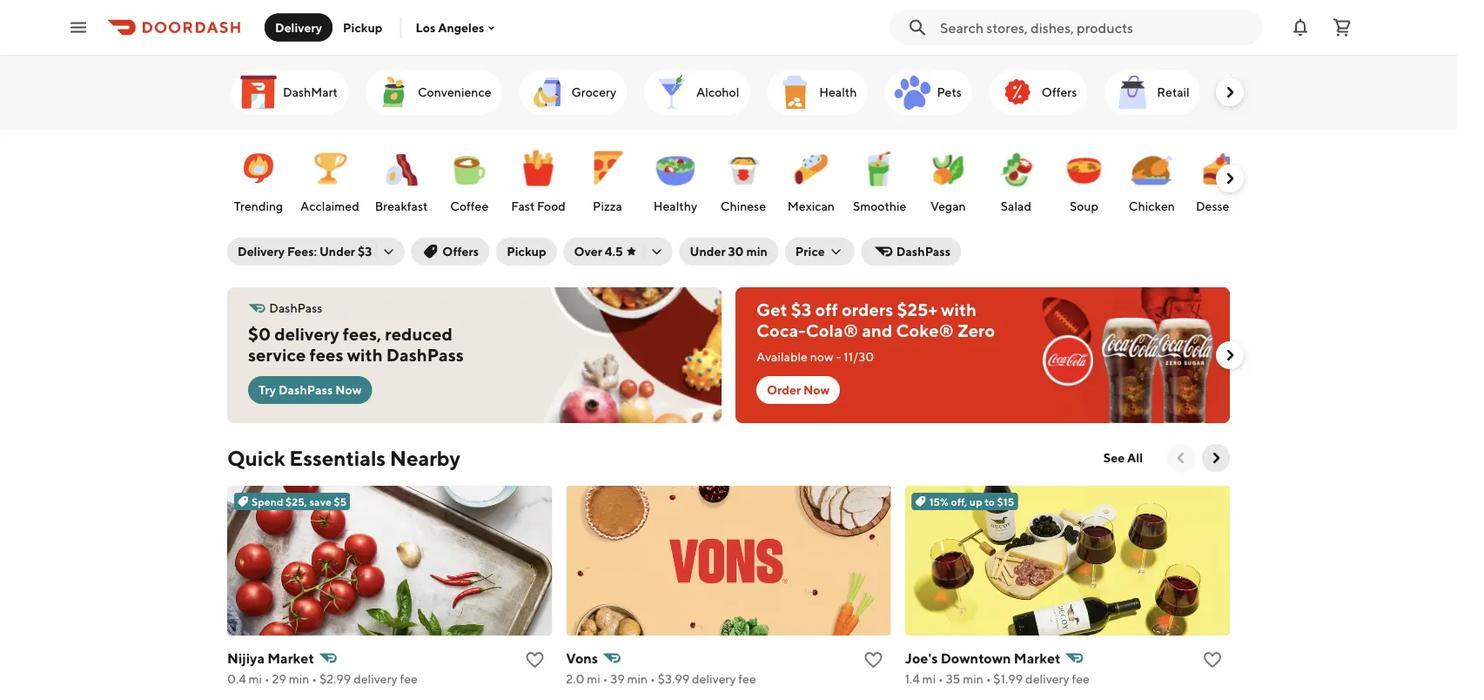 Task type: describe. For each thing, give the bounding box(es) containing it.
nijiya market
[[227, 650, 314, 667]]

2 now from the left
[[804, 383, 830, 397]]

15%
[[930, 496, 949, 508]]

$25+
[[897, 300, 938, 320]]

4.5
[[605, 244, 623, 259]]

desserts
[[1197, 199, 1244, 213]]

0 vertical spatial next button of carousel image
[[1222, 84, 1239, 101]]

notification bell image
[[1291, 17, 1312, 38]]

0 horizontal spatial $3
[[358, 244, 372, 259]]

convenience image
[[373, 71, 414, 113]]

downtown
[[941, 650, 1012, 667]]

pizza
[[593, 199, 622, 213]]

pets image
[[892, 71, 934, 113]]

2 next button of carousel image from the top
[[1222, 347, 1239, 364]]

smoothie
[[853, 199, 907, 213]]

alcohol link
[[644, 70, 750, 115]]

delivery fees: under $3
[[238, 244, 372, 259]]

grocery link
[[519, 70, 627, 115]]

available
[[757, 350, 808, 364]]

los
[[416, 20, 436, 35]]

0 horizontal spatial pickup
[[343, 20, 383, 34]]

vons link
[[566, 646, 891, 686]]

alcohol image
[[651, 71, 693, 113]]

dashmart image
[[238, 71, 280, 113]]

see
[[1104, 451, 1125, 465]]

market inside joe's downtown market link
[[1014, 650, 1061, 667]]

1 vertical spatial pickup button
[[497, 238, 557, 266]]

off
[[815, 300, 838, 320]]

spend
[[252, 496, 283, 508]]

try dashpass now
[[259, 383, 362, 397]]

catering image
[[1225, 71, 1267, 113]]

order now
[[767, 383, 830, 397]]

delivery for delivery
[[275, 20, 322, 34]]

angeles
[[438, 20, 484, 35]]

now
[[811, 350, 834, 364]]

delivery button
[[265, 13, 333, 41]]

acclaimed link
[[297, 138, 363, 219]]

Store search: begin typing to search for stores available on DoorDash text field
[[941, 18, 1252, 37]]

health
[[820, 85, 857, 99]]

fast
[[511, 199, 535, 213]]

quick essentials nearby
[[227, 445, 461, 470]]

joe's downtown market
[[905, 650, 1061, 667]]

retail image
[[1112, 71, 1154, 113]]

15% off, up to $15
[[930, 496, 1015, 508]]

with inside get $3 off orders $25+ with coca-cola® and coke® zero available now - 11/30
[[941, 300, 977, 320]]

-
[[836, 350, 842, 364]]

dashpass inside button
[[897, 244, 951, 259]]

dashmart
[[283, 85, 338, 99]]

$25,
[[286, 496, 307, 508]]

service
[[248, 345, 306, 365]]

1 horizontal spatial pickup
[[507, 244, 546, 259]]

grocery
[[572, 85, 617, 99]]

over 4.5 button
[[564, 238, 673, 266]]

spend $25, save $5
[[252, 496, 347, 508]]

2 click to add this store to your saved list image from the left
[[864, 650, 884, 671]]

1 next button of carousel image from the top
[[1222, 170, 1239, 187]]

mexican
[[788, 199, 835, 213]]

$5
[[334, 496, 347, 508]]

coca-
[[757, 320, 806, 341]]

under 30 min button
[[680, 238, 778, 266]]

price
[[796, 244, 825, 259]]

healthy
[[654, 199, 698, 213]]

with inside $0 delivery fees, reduced service fees with dashpass
[[347, 345, 383, 365]]

$0 delivery fees, reduced service fees with dashpass
[[248, 324, 464, 365]]

fast food
[[511, 199, 566, 213]]

zero
[[958, 320, 996, 341]]

up
[[970, 496, 983, 508]]

over 4.5
[[574, 244, 623, 259]]

click to add this store to your saved list image for market
[[525, 650, 545, 671]]

chinese
[[721, 199, 766, 213]]

dashpass up delivery
[[269, 301, 323, 315]]

try dashpass now button
[[248, 376, 372, 404]]

breakfast
[[375, 199, 428, 213]]

chicken
[[1129, 199, 1176, 213]]

orders
[[842, 300, 894, 320]]

1 now from the left
[[335, 383, 362, 397]]

quick
[[227, 445, 285, 470]]

try
[[259, 383, 276, 397]]

fees,
[[343, 324, 382, 344]]

convenience link
[[366, 70, 502, 115]]

over
[[574, 244, 603, 259]]

health image
[[774, 71, 816, 113]]

reduced
[[385, 324, 453, 344]]

soup
[[1070, 199, 1099, 213]]



Task type: vqa. For each thing, say whether or not it's contained in the screenshot.
chia
no



Task type: locate. For each thing, give the bounding box(es) containing it.
vegan
[[931, 199, 966, 213]]

0 horizontal spatial click to add this store to your saved list image
[[525, 650, 545, 671]]

$3 left off
[[791, 300, 812, 320]]

offers right offers image
[[1042, 85, 1077, 99]]

market right downtown
[[1014, 650, 1061, 667]]

0 vertical spatial pickup
[[343, 20, 383, 34]]

los angeles
[[416, 20, 484, 35]]

0 vertical spatial delivery
[[275, 20, 322, 34]]

with down 'fees,'
[[347, 345, 383, 365]]

dashpass down vegan
[[897, 244, 951, 259]]

30
[[729, 244, 744, 259]]

essentials
[[289, 445, 386, 470]]

now right order
[[804, 383, 830, 397]]

acclaimed
[[300, 199, 359, 213]]

trending link
[[229, 138, 288, 219]]

pickup button down fast
[[497, 238, 557, 266]]

2 under from the left
[[690, 244, 726, 259]]

1 vertical spatial offers
[[443, 244, 479, 259]]

11/30
[[844, 350, 875, 364]]

next button of carousel image
[[1222, 170, 1239, 187], [1222, 347, 1239, 364]]

dashpass down reduced
[[386, 345, 464, 365]]

$3 down acclaimed
[[358, 244, 372, 259]]

dashpass inside button
[[279, 383, 333, 397]]

joe's
[[905, 650, 938, 667]]

3 click to add this store to your saved list image from the left
[[1203, 650, 1224, 671]]

previous button of carousel image
[[1173, 449, 1190, 467]]

0 horizontal spatial pickup button
[[333, 13, 393, 41]]

salad
[[1001, 199, 1032, 213]]

$3 inside get $3 off orders $25+ with coca-cola® and coke® zero available now - 11/30
[[791, 300, 812, 320]]

click to add this store to your saved list image
[[525, 650, 545, 671], [864, 650, 884, 671], [1203, 650, 1224, 671]]

delivery
[[275, 324, 339, 344]]

with up zero
[[941, 300, 977, 320]]

retail
[[1158, 85, 1190, 99]]

los angeles button
[[416, 20, 498, 35]]

1 vertical spatial next button of carousel image
[[1208, 449, 1225, 467]]

see all
[[1104, 451, 1143, 465]]

price button
[[785, 238, 855, 266]]

1 horizontal spatial under
[[690, 244, 726, 259]]

1 horizontal spatial pickup button
[[497, 238, 557, 266]]

next button of carousel image right retail
[[1222, 84, 1239, 101]]

next button of carousel image
[[1222, 84, 1239, 101], [1208, 449, 1225, 467]]

all
[[1128, 451, 1143, 465]]

delivery inside button
[[275, 20, 322, 34]]

pets
[[937, 85, 962, 99]]

dashpass inside $0 delivery fees, reduced service fees with dashpass
[[386, 345, 464, 365]]

delivery
[[275, 20, 322, 34], [238, 244, 285, 259]]

nijiya market link
[[227, 646, 552, 686]]

next button of carousel image right previous button of carousel image
[[1208, 449, 1225, 467]]

now down fees
[[335, 383, 362, 397]]

1 vertical spatial with
[[347, 345, 383, 365]]

1 horizontal spatial now
[[804, 383, 830, 397]]

convenience
[[418, 85, 492, 99]]

under 30 min
[[690, 244, 768, 259]]

trending
[[234, 199, 283, 213]]

under inside button
[[690, 244, 726, 259]]

dashpass button
[[862, 238, 962, 266]]

click to add this store to your saved list image for downtown
[[1203, 650, 1224, 671]]

vons
[[566, 650, 598, 667]]

1 horizontal spatial $3
[[791, 300, 812, 320]]

0 horizontal spatial under
[[320, 244, 355, 259]]

offers image
[[997, 71, 1039, 113]]

fees:
[[287, 244, 317, 259]]

0 horizontal spatial with
[[347, 345, 383, 365]]

0 items, open order cart image
[[1332, 17, 1353, 38]]

0 vertical spatial pickup button
[[333, 13, 393, 41]]

retail link
[[1105, 70, 1201, 115]]

under right fees:
[[320, 244, 355, 259]]

0 horizontal spatial now
[[335, 383, 362, 397]]

coffee
[[451, 199, 489, 213]]

nearby
[[390, 445, 461, 470]]

pickup down fast
[[507, 244, 546, 259]]

get $3 off orders $25+ with coca-cola® and coke® zero available now - 11/30
[[757, 300, 996, 364]]

offers
[[1042, 85, 1077, 99], [443, 244, 479, 259]]

1 under from the left
[[320, 244, 355, 259]]

food
[[537, 199, 566, 213]]

see all link
[[1094, 444, 1154, 472]]

1 horizontal spatial market
[[1014, 650, 1061, 667]]

market right nijiya
[[268, 650, 314, 667]]

open menu image
[[68, 17, 89, 38]]

dashpass right try
[[279, 383, 333, 397]]

pickup left the "los"
[[343, 20, 383, 34]]

1 vertical spatial pickup
[[507, 244, 546, 259]]

offers down coffee
[[443, 244, 479, 259]]

nijiya
[[227, 650, 265, 667]]

min
[[747, 244, 768, 259]]

0 vertical spatial next button of carousel image
[[1222, 170, 1239, 187]]

delivery for delivery fees: under $3
[[238, 244, 285, 259]]

1 market from the left
[[268, 650, 314, 667]]

2 horizontal spatial click to add this store to your saved list image
[[1203, 650, 1224, 671]]

joe's downtown market link
[[905, 646, 1231, 686]]

dashmart link
[[231, 70, 348, 115]]

pickup
[[343, 20, 383, 34], [507, 244, 546, 259]]

offers inside button
[[443, 244, 479, 259]]

to
[[985, 496, 995, 508]]

save
[[310, 496, 332, 508]]

0 vertical spatial with
[[941, 300, 977, 320]]

pickup button left the "los"
[[333, 13, 393, 41]]

1 horizontal spatial click to add this store to your saved list image
[[864, 650, 884, 671]]

$3
[[358, 244, 372, 259], [791, 300, 812, 320]]

get
[[757, 300, 788, 320]]

$0
[[248, 324, 271, 344]]

alcohol
[[697, 85, 740, 99]]

offers button
[[411, 238, 490, 266]]

grocery image
[[526, 71, 568, 113]]

0 horizontal spatial market
[[268, 650, 314, 667]]

order
[[767, 383, 801, 397]]

1 vertical spatial next button of carousel image
[[1222, 347, 1239, 364]]

0 vertical spatial offers
[[1042, 85, 1077, 99]]

order now button
[[757, 376, 841, 404]]

$15
[[998, 496, 1015, 508]]

0 horizontal spatial offers
[[443, 244, 479, 259]]

off,
[[951, 496, 968, 508]]

offers link
[[990, 70, 1088, 115]]

coke®
[[896, 320, 954, 341]]

market inside nijiya market link
[[268, 650, 314, 667]]

and
[[862, 320, 893, 341]]

delivery up dashmart link on the left top
[[275, 20, 322, 34]]

1 click to add this store to your saved list image from the left
[[525, 650, 545, 671]]

1 vertical spatial $3
[[791, 300, 812, 320]]

under left 30
[[690, 244, 726, 259]]

2 market from the left
[[1014, 650, 1061, 667]]

1 horizontal spatial with
[[941, 300, 977, 320]]

market
[[268, 650, 314, 667], [1014, 650, 1061, 667]]

0 vertical spatial $3
[[358, 244, 372, 259]]

1 vertical spatial delivery
[[238, 244, 285, 259]]

now
[[335, 383, 362, 397], [804, 383, 830, 397]]

1 horizontal spatial offers
[[1042, 85, 1077, 99]]

fees
[[310, 345, 344, 365]]

pickup button
[[333, 13, 393, 41], [497, 238, 557, 266]]

quick essentials nearby link
[[227, 444, 461, 472]]

delivery left fees:
[[238, 244, 285, 259]]



